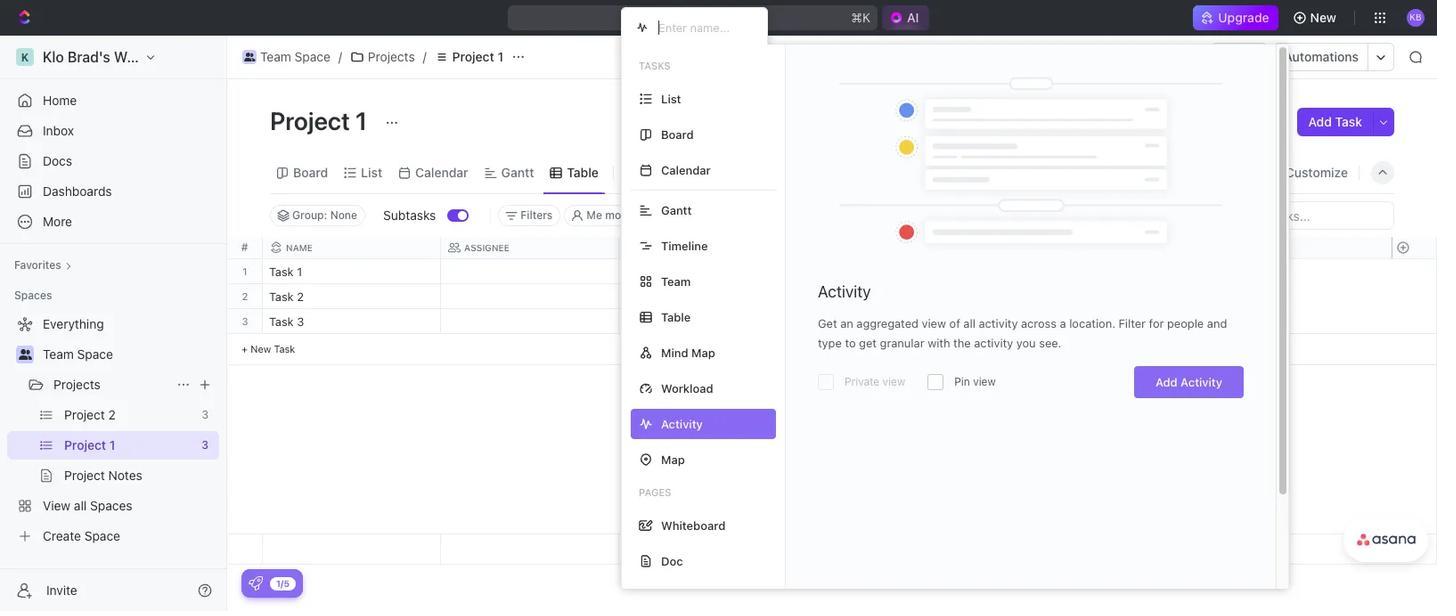 Task type: vqa. For each thing, say whether or not it's contained in the screenshot.
tab list
no



Task type: describe. For each thing, give the bounding box(es) containing it.
1 horizontal spatial activity
[[1181, 375, 1223, 389]]

view button
[[621, 160, 679, 185]]

1 horizontal spatial board
[[661, 127, 694, 141]]

do for ‎task 1
[[647, 266, 661, 278]]

press space to select this row. row containing 3
[[227, 309, 263, 334]]

add for add task
[[1309, 114, 1332, 129]]

customize button
[[1263, 160, 1354, 185]]

and
[[1207, 316, 1227, 331]]

dashboards
[[43, 184, 112, 199]]

view for pin view
[[973, 375, 996, 389]]

0 horizontal spatial activity
[[818, 282, 871, 301]]

see.
[[1039, 336, 1062, 350]]

a
[[1060, 316, 1066, 331]]

Enter name... field
[[657, 20, 753, 36]]

onboarding checklist button element
[[249, 577, 263, 591]]

0 horizontal spatial map
[[661, 452, 685, 467]]

2 for ‎task
[[297, 290, 304, 304]]

tree inside sidebar navigation
[[7, 310, 219, 551]]

0 vertical spatial team space
[[260, 49, 331, 64]]

0 horizontal spatial project
[[270, 106, 350, 135]]

show closed button
[[732, 205, 828, 226]]

1 vertical spatial list
[[361, 164, 382, 180]]

team space inside tree
[[43, 347, 113, 362]]

people
[[1167, 316, 1204, 331]]

invite
[[46, 582, 77, 598]]

team inside tree
[[43, 347, 74, 362]]

table link
[[564, 160, 599, 185]]

#
[[241, 241, 248, 254]]

automations button
[[1276, 44, 1368, 70]]

1 horizontal spatial table
[[661, 310, 691, 324]]

press space to select this row. row containing 2
[[227, 284, 263, 309]]

favorites button
[[7, 255, 79, 276]]

1 vertical spatial gantt
[[661, 203, 692, 217]]

workload
[[661, 381, 714, 395]]

0 horizontal spatial calendar
[[415, 164, 468, 180]]

show
[[755, 209, 783, 222]]

inbox
[[43, 123, 74, 138]]

0 horizontal spatial table
[[567, 164, 599, 180]]

new task
[[251, 343, 295, 355]]

with
[[928, 336, 950, 350]]

of
[[950, 316, 960, 331]]

get an aggregated view of all activity across a location. filter for people and type to get granular with the activity you see.
[[818, 316, 1227, 350]]

gantt link
[[498, 160, 534, 185]]

home
[[43, 93, 77, 108]]

pin
[[955, 375, 970, 389]]

0 horizontal spatial team space link
[[43, 340, 216, 369]]

new button
[[1286, 4, 1347, 32]]

pages
[[639, 487, 671, 498]]

0 vertical spatial gantt
[[501, 164, 534, 180]]

spaces
[[14, 289, 52, 302]]

1 vertical spatial team
[[661, 274, 691, 288]]

timeline
[[661, 238, 708, 253]]

0 vertical spatial projects
[[368, 49, 415, 64]]

automations
[[1285, 49, 1359, 64]]

search button
[[1132, 160, 1201, 185]]

get
[[818, 316, 837, 331]]

to for task 3
[[630, 316, 644, 328]]

add activity
[[1156, 375, 1223, 389]]

add for add activity
[[1156, 375, 1178, 389]]

set priority element
[[973, 310, 1000, 337]]

⌘k
[[851, 10, 871, 25]]

aggregated
[[857, 316, 919, 331]]

project 1 link
[[430, 46, 508, 68]]

granular
[[880, 336, 925, 350]]

docs link
[[7, 147, 219, 176]]

to do cell for task 3
[[619, 309, 798, 333]]

across
[[1021, 316, 1057, 331]]

press space to select this row. row containing ‎task 2
[[263, 284, 1154, 309]]

user group image
[[18, 349, 32, 360]]

1 horizontal spatial space
[[295, 49, 331, 64]]

projects link inside tree
[[53, 371, 169, 399]]

1 horizontal spatial list
[[661, 91, 681, 106]]

view inside get an aggregated view of all activity across a location. filter for people and type to get granular with the activity you see.
[[922, 316, 946, 331]]

‎task 1
[[269, 265, 302, 279]]

board inside "link"
[[293, 164, 328, 180]]

assignees
[[668, 209, 721, 222]]

list link
[[358, 160, 382, 185]]

all
[[964, 316, 976, 331]]



Task type: locate. For each thing, give the bounding box(es) containing it.
add up customize
[[1309, 114, 1332, 129]]

new
[[1311, 10, 1337, 25], [251, 343, 271, 355]]

1 horizontal spatial 2
[[297, 290, 304, 304]]

get
[[859, 336, 877, 350]]

‎task for ‎task 1
[[269, 265, 294, 279]]

2 inside 1 2 3
[[242, 291, 248, 302]]

1 vertical spatial projects link
[[53, 371, 169, 399]]

1 to do cell from the top
[[619, 259, 798, 283]]

show closed
[[755, 209, 820, 222]]

table right gantt link
[[567, 164, 599, 180]]

2 / from the left
[[423, 49, 427, 64]]

private
[[845, 375, 880, 389]]

project 1
[[452, 49, 504, 64], [270, 106, 373, 135]]

tree containing team space
[[7, 310, 219, 551]]

gantt left "table" link
[[501, 164, 534, 180]]

view right the pin
[[973, 375, 996, 389]]

sidebar navigation
[[0, 36, 227, 611]]

set priority image
[[973, 310, 1000, 337]]

activity
[[818, 282, 871, 301], [1181, 375, 1223, 389]]

new for new task
[[251, 343, 271, 355]]

new up automations
[[1311, 10, 1337, 25]]

1 vertical spatial do
[[647, 316, 661, 328]]

projects link
[[346, 46, 419, 68], [53, 371, 169, 399]]

1 vertical spatial table
[[661, 310, 691, 324]]

0 horizontal spatial new
[[251, 343, 271, 355]]

task for new task
[[274, 343, 295, 355]]

add task button
[[1298, 108, 1373, 136]]

activity down all
[[974, 336, 1013, 350]]

doc
[[661, 554, 683, 568]]

hide button
[[843, 205, 881, 226]]

do
[[647, 266, 661, 278], [647, 316, 661, 328]]

0 horizontal spatial list
[[361, 164, 382, 180]]

2 up task 3
[[297, 290, 304, 304]]

task down the ‎task 2
[[269, 315, 294, 329]]

1 vertical spatial task
[[269, 315, 294, 329]]

press space to select this row. row
[[227, 259, 263, 284], [263, 259, 1154, 284], [227, 284, 263, 309], [263, 284, 1154, 309], [227, 309, 263, 334], [263, 309, 1154, 337], [263, 535, 1154, 565]]

0 vertical spatial task
[[1335, 114, 1363, 129]]

0 vertical spatial map
[[692, 345, 715, 360]]

0 vertical spatial team space link
[[238, 46, 335, 68]]

new inside button
[[1311, 10, 1337, 25]]

to for ‎task 1
[[630, 266, 644, 278]]

private view
[[845, 375, 906, 389]]

grid
[[227, 237, 1437, 565]]

0 horizontal spatial board
[[293, 164, 328, 180]]

team right user group image
[[260, 49, 291, 64]]

0 vertical spatial project 1
[[452, 49, 504, 64]]

search...
[[678, 10, 729, 25]]

1 vertical spatial to do
[[630, 316, 661, 328]]

0 vertical spatial do
[[647, 266, 661, 278]]

inbox link
[[7, 117, 219, 145]]

2 left the ‎task 2
[[242, 291, 248, 302]]

you
[[1017, 336, 1036, 350]]

1 horizontal spatial team
[[260, 49, 291, 64]]

map up 'pages'
[[661, 452, 685, 467]]

tasks
[[639, 60, 671, 71]]

user group image
[[244, 53, 255, 61]]

1 horizontal spatial gantt
[[661, 203, 692, 217]]

1 vertical spatial project 1
[[270, 106, 373, 135]]

do down timeline
[[647, 266, 661, 278]]

to do up mind
[[630, 316, 661, 328]]

view for private view
[[883, 375, 906, 389]]

subtasks button
[[376, 201, 448, 230]]

projects inside sidebar navigation
[[53, 377, 101, 392]]

2 ‎task from the top
[[269, 290, 294, 304]]

1 horizontal spatial projects link
[[346, 46, 419, 68]]

0 horizontal spatial /
[[338, 49, 342, 64]]

0 horizontal spatial projects
[[53, 377, 101, 392]]

whiteboard
[[661, 518, 726, 532]]

view button
[[621, 151, 679, 193]]

space right user group icon
[[77, 347, 113, 362]]

view
[[922, 316, 946, 331], [883, 375, 906, 389], [973, 375, 996, 389]]

space inside tree
[[77, 347, 113, 362]]

1 horizontal spatial project
[[452, 49, 494, 64]]

row
[[263, 237, 1154, 259]]

view right private
[[883, 375, 906, 389]]

team space
[[260, 49, 331, 64], [43, 347, 113, 362]]

pin view
[[955, 375, 996, 389]]

space
[[295, 49, 331, 64], [77, 347, 113, 362]]

0 horizontal spatial view
[[883, 375, 906, 389]]

to do
[[630, 266, 661, 278], [630, 316, 661, 328]]

board
[[661, 127, 694, 141], [293, 164, 328, 180]]

1 ‎task from the top
[[269, 265, 294, 279]]

0 horizontal spatial add
[[1156, 375, 1178, 389]]

2 for 1
[[242, 291, 248, 302]]

cell
[[441, 259, 619, 283], [798, 259, 976, 283], [976, 259, 1154, 283], [441, 284, 619, 308], [619, 284, 798, 308], [798, 284, 976, 308], [976, 284, 1154, 308], [441, 309, 619, 333], [798, 309, 976, 333], [798, 535, 976, 564], [976, 535, 1154, 564]]

2 to do cell from the top
[[619, 309, 798, 333]]

to do for task 3
[[630, 316, 661, 328]]

to do for ‎task 1
[[630, 266, 661, 278]]

map
[[692, 345, 715, 360], [661, 452, 685, 467]]

favorites
[[14, 258, 61, 272]]

‎task up the ‎task 2
[[269, 265, 294, 279]]

mind
[[661, 345, 688, 360]]

0 vertical spatial projects link
[[346, 46, 419, 68]]

0 vertical spatial space
[[295, 49, 331, 64]]

search
[[1155, 164, 1196, 180]]

mind map
[[661, 345, 715, 360]]

to do cell for ‎task 1
[[619, 259, 798, 283]]

to inside get an aggregated view of all activity across a location. filter for people and type to get granular with the activity you see.
[[845, 336, 856, 350]]

1 horizontal spatial new
[[1311, 10, 1337, 25]]

upgrade link
[[1194, 5, 1278, 30]]

type
[[818, 336, 842, 350]]

to do cell up mind map
[[619, 309, 798, 333]]

0 vertical spatial to do cell
[[619, 259, 798, 283]]

row group containing 1 2 3
[[227, 259, 263, 365]]

0 horizontal spatial 2
[[242, 291, 248, 302]]

activity
[[979, 316, 1018, 331], [974, 336, 1013, 350]]

press space to select this row. row containing task 3
[[263, 309, 1154, 337]]

press space to select this row. row containing ‎task 1
[[263, 259, 1154, 284]]

new for new
[[1311, 10, 1337, 25]]

row group
[[227, 259, 263, 365], [263, 259, 1154, 365], [1392, 259, 1437, 365], [1392, 535, 1437, 564]]

0 vertical spatial to
[[630, 266, 644, 278]]

add inside button
[[1309, 114, 1332, 129]]

location.
[[1070, 316, 1116, 331]]

table up mind
[[661, 310, 691, 324]]

1 inside 1 2 3
[[243, 266, 247, 277]]

list up subtasks button
[[361, 164, 382, 180]]

1 vertical spatial project
[[270, 106, 350, 135]]

0 vertical spatial project
[[452, 49, 494, 64]]

0 vertical spatial new
[[1311, 10, 1337, 25]]

0 vertical spatial activity
[[818, 282, 871, 301]]

2 vertical spatial task
[[274, 343, 295, 355]]

task for add task
[[1335, 114, 1363, 129]]

view
[[644, 164, 673, 180]]

to
[[630, 266, 644, 278], [630, 316, 644, 328], [845, 336, 856, 350]]

team space link
[[238, 46, 335, 68], [43, 340, 216, 369]]

1 vertical spatial activity
[[974, 336, 1013, 350]]

to do cell
[[619, 259, 798, 283], [619, 309, 798, 333]]

task
[[1335, 114, 1363, 129], [269, 315, 294, 329], [274, 343, 295, 355]]

2 to do from the top
[[630, 316, 661, 328]]

1 vertical spatial activity
[[1181, 375, 1223, 389]]

add task
[[1309, 114, 1363, 129]]

1 vertical spatial add
[[1156, 375, 1178, 389]]

table
[[567, 164, 599, 180], [661, 310, 691, 324]]

2 vertical spatial to
[[845, 336, 856, 350]]

task up customize
[[1335, 114, 1363, 129]]

calendar link
[[412, 160, 468, 185]]

an
[[841, 316, 854, 331]]

1
[[498, 49, 504, 64], [355, 106, 367, 135], [297, 265, 302, 279], [243, 266, 247, 277]]

gantt
[[501, 164, 534, 180], [661, 203, 692, 217]]

1 vertical spatial to do cell
[[619, 309, 798, 333]]

1 vertical spatial space
[[77, 347, 113, 362]]

dashboards link
[[7, 177, 219, 206]]

task 3
[[269, 315, 304, 329]]

row group containing ‎task 1
[[263, 259, 1154, 365]]

0 vertical spatial table
[[567, 164, 599, 180]]

1 vertical spatial board
[[293, 164, 328, 180]]

space right user group image
[[295, 49, 331, 64]]

hide
[[850, 209, 874, 222]]

1 horizontal spatial map
[[692, 345, 715, 360]]

2
[[297, 290, 304, 304], [242, 291, 248, 302]]

3 down the ‎task 2
[[297, 315, 304, 329]]

docs
[[43, 153, 72, 168]]

calendar up subtasks button
[[415, 164, 468, 180]]

subtasks
[[383, 208, 436, 223]]

1 / from the left
[[338, 49, 342, 64]]

activity up an
[[818, 282, 871, 301]]

board up view at the top of the page
[[661, 127, 694, 141]]

/
[[338, 49, 342, 64], [423, 49, 427, 64]]

0 horizontal spatial project 1
[[270, 106, 373, 135]]

0 horizontal spatial space
[[77, 347, 113, 362]]

2 vertical spatial team
[[43, 347, 74, 362]]

1 2 3
[[242, 266, 248, 327]]

map right mind
[[692, 345, 715, 360]]

customize
[[1286, 164, 1348, 180]]

press space to select this row. row containing 1
[[227, 259, 263, 284]]

1 horizontal spatial add
[[1309, 114, 1332, 129]]

gantt up timeline
[[661, 203, 692, 217]]

team space right user group icon
[[43, 347, 113, 362]]

new down task 3
[[251, 343, 271, 355]]

1 horizontal spatial 3
[[297, 315, 304, 329]]

0 horizontal spatial gantt
[[501, 164, 534, 180]]

2 do from the top
[[647, 316, 661, 328]]

to do cell down timeline
[[619, 259, 798, 283]]

1 vertical spatial to
[[630, 316, 644, 328]]

1 horizontal spatial team space link
[[238, 46, 335, 68]]

closed
[[786, 209, 820, 222]]

0 vertical spatial to do
[[630, 266, 661, 278]]

1 vertical spatial map
[[661, 452, 685, 467]]

to do down timeline
[[630, 266, 661, 278]]

1 horizontal spatial calendar
[[661, 163, 711, 177]]

3 left task 3
[[242, 315, 248, 327]]

‎task 2
[[269, 290, 304, 304]]

1 horizontal spatial /
[[423, 49, 427, 64]]

the
[[954, 336, 971, 350]]

0 horizontal spatial team space
[[43, 347, 113, 362]]

board left list link
[[293, 164, 328, 180]]

0 horizontal spatial 3
[[242, 315, 248, 327]]

0 vertical spatial board
[[661, 127, 694, 141]]

team
[[260, 49, 291, 64], [661, 274, 691, 288], [43, 347, 74, 362]]

1 horizontal spatial team space
[[260, 49, 331, 64]]

activity down and
[[1181, 375, 1223, 389]]

activity right all
[[979, 316, 1018, 331]]

0 vertical spatial ‎task
[[269, 265, 294, 279]]

‎task for ‎task 2
[[269, 290, 294, 304]]

do up mind
[[647, 316, 661, 328]]

1 do from the top
[[647, 266, 661, 278]]

team space right user group image
[[260, 49, 331, 64]]

upgrade
[[1219, 10, 1270, 25]]

task inside add task button
[[1335, 114, 1363, 129]]

calendar
[[661, 163, 711, 177], [415, 164, 468, 180]]

filter
[[1119, 316, 1146, 331]]

team down timeline
[[661, 274, 691, 288]]

1 vertical spatial ‎task
[[269, 290, 294, 304]]

2 horizontal spatial team
[[661, 274, 691, 288]]

‎task down "‎task 1"
[[269, 290, 294, 304]]

1/5
[[276, 578, 290, 589]]

add down for
[[1156, 375, 1178, 389]]

view up with
[[922, 316, 946, 331]]

list
[[661, 91, 681, 106], [361, 164, 382, 180]]

0 vertical spatial activity
[[979, 316, 1018, 331]]

0 horizontal spatial team
[[43, 347, 74, 362]]

do for task 3
[[647, 316, 661, 328]]

1 vertical spatial projects
[[53, 377, 101, 392]]

1 horizontal spatial projects
[[368, 49, 415, 64]]

list down tasks
[[661, 91, 681, 106]]

1 vertical spatial new
[[251, 343, 271, 355]]

1 to do from the top
[[630, 266, 661, 278]]

grid containing ‎task 1
[[227, 237, 1437, 565]]

1 vertical spatial team space
[[43, 347, 113, 362]]

2 horizontal spatial view
[[973, 375, 996, 389]]

1 vertical spatial team space link
[[43, 340, 216, 369]]

calendar up assignees button
[[661, 163, 711, 177]]

0 horizontal spatial projects link
[[53, 371, 169, 399]]

assignees button
[[646, 205, 729, 226]]

board link
[[290, 160, 328, 185]]

0 vertical spatial list
[[661, 91, 681, 106]]

onboarding checklist button image
[[249, 577, 263, 591]]

home link
[[7, 86, 219, 115]]

tree
[[7, 310, 219, 551]]

0 vertical spatial team
[[260, 49, 291, 64]]

task down task 3
[[274, 343, 295, 355]]

0 vertical spatial add
[[1309, 114, 1332, 129]]

for
[[1149, 316, 1164, 331]]

Search tasks... text field
[[1216, 202, 1394, 229]]

1 horizontal spatial view
[[922, 316, 946, 331]]

team right user group icon
[[43, 347, 74, 362]]

1 horizontal spatial project 1
[[452, 49, 504, 64]]



